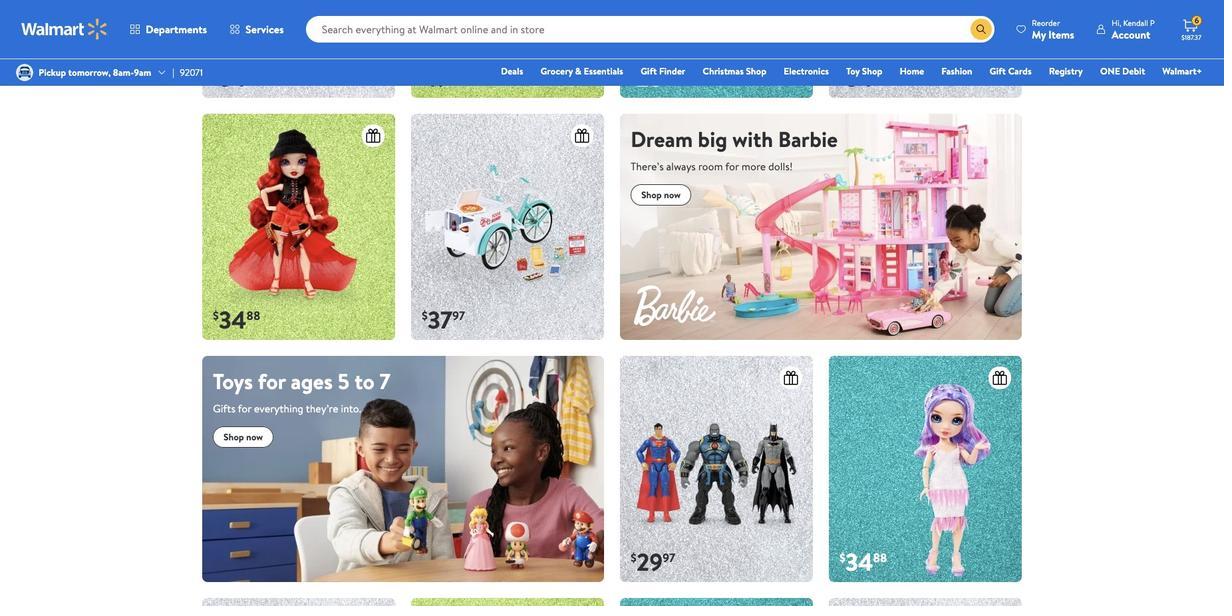 Task type: describe. For each thing, give the bounding box(es) containing it.
there's
[[631, 159, 664, 174]]

$ for my life as food delivery tricycle play set for 18 inch dolls - mint image
[[422, 308, 428, 324]]

gift finder link
[[635, 64, 692, 79]]

dream
[[631, 125, 693, 154]]

big
[[698, 125, 727, 154]]

ages
[[291, 367, 333, 396]]

rainbow high fantastic fashion violet willow - purple 11" fashion doll and playset with 2 complete doll outfits, and fashion play accessories, kids gift 4-12 image
[[829, 356, 1022, 582]]

electronics
[[784, 65, 829, 78]]

$ 37 97
[[422, 304, 465, 337]]

6 $187.37
[[1182, 15, 1202, 42]]

departments button
[[118, 13, 218, 45]]

&
[[575, 65, 582, 78]]

0 vertical spatial  image
[[16, 64, 33, 81]]

gift for gift finder
[[641, 65, 657, 78]]

now for toys
[[246, 431, 263, 444]]

|
[[173, 66, 174, 79]]

for for big
[[725, 159, 739, 174]]

$ 34 97
[[840, 61, 886, 95]]

25 88
[[637, 61, 676, 95]]

walmart+
[[1163, 65, 1202, 78]]

gifts
[[213, 401, 235, 416]]

fashion link
[[936, 64, 978, 79]]

$ for dc comics batman and superman vs. darkseid 12-inch action figure 3-pack image
[[631, 550, 637, 566]]

| 92071
[[173, 66, 203, 79]]

grocery
[[541, 65, 573, 78]]

barbie
[[778, 125, 838, 154]]

one
[[1100, 65, 1120, 78]]

toy
[[846, 65, 860, 78]]

gift for gift cards
[[990, 65, 1006, 78]]

pickup
[[39, 66, 66, 79]]

with
[[733, 125, 773, 154]]

shop now for dream
[[641, 188, 681, 202]]

christmas shop
[[703, 65, 767, 78]]

88 inside 25 88
[[663, 65, 676, 82]]

shop now for toys
[[224, 431, 263, 444]]

toys
[[213, 367, 253, 396]]

services button
[[218, 13, 295, 45]]

home link
[[894, 64, 930, 79]]

$ 34 88 for rainbow high fantastic fashion violet willow - purple 11" fashion doll and playset with 2 complete doll outfits, and fashion play accessories, kids gift 4-12 image
[[840, 546, 887, 579]]

cards
[[1008, 65, 1032, 78]]

for for for
[[238, 401, 252, 416]]

one debit link
[[1094, 64, 1151, 79]]

gift cards
[[990, 65, 1032, 78]]

search icon image
[[976, 24, 987, 35]]

9am
[[134, 66, 151, 79]]

always
[[666, 159, 696, 174]]

tomorrow,
[[68, 66, 111, 79]]

hi,
[[1112, 17, 1122, 28]]

room
[[698, 159, 723, 174]]

7
[[380, 367, 390, 396]]

$ 29 97
[[631, 546, 675, 579]]

deals link
[[495, 64, 529, 79]]

88 for rainbow high fantastic fashion ruby anderson - red 11" fashion doll and playset with 2 complete doll outfits, and fashion play accessories, great gift for kids 4-12 image
[[247, 308, 260, 324]]

 image for dream big with barbie
[[620, 114, 1022, 340]]

to
[[355, 367, 374, 396]]

reorder
[[1032, 17, 1060, 28]]

registry link
[[1043, 64, 1089, 79]]

walmart+ link
[[1157, 64, 1208, 79]]



Task type: locate. For each thing, give the bounding box(es) containing it.
dc comics batman and superman vs. darkseid 12-inch action figure 3-pack image
[[620, 356, 813, 582]]

christmas shop link
[[697, 64, 773, 79]]

97 inside $ 34 97
[[873, 65, 886, 82]]

97
[[873, 65, 886, 82], [452, 308, 465, 324], [663, 550, 675, 566]]

my
[[1032, 27, 1046, 42]]

0 vertical spatial 88
[[663, 65, 676, 82]]

p
[[1150, 17, 1155, 28]]

1 horizontal spatial 97
[[663, 550, 675, 566]]

shop now button for toys
[[213, 427, 274, 448]]

97 for 29
[[663, 550, 675, 566]]

1 horizontal spatial shop now
[[641, 188, 681, 202]]

for inside dream big with barbie there's always room for more dolls!
[[725, 159, 739, 174]]

 image
[[16, 64, 33, 81], [620, 114, 1022, 340], [202, 356, 604, 582]]

services
[[246, 22, 284, 37]]

25
[[637, 61, 663, 95]]

1 horizontal spatial shop now button
[[631, 184, 692, 206]]

shop now button
[[631, 184, 692, 206], [213, 427, 274, 448]]

for left more
[[725, 159, 739, 174]]

0 horizontal spatial for
[[238, 401, 252, 416]]

shop right christmas at top right
[[746, 65, 767, 78]]

$ 34 88
[[213, 304, 260, 337], [840, 546, 887, 579]]

now down "everything"
[[246, 431, 263, 444]]

shop now button down there's
[[631, 184, 692, 206]]

home
[[900, 65, 924, 78]]

$187.37
[[1182, 33, 1202, 42]]

0 horizontal spatial $ 34 88
[[213, 304, 260, 337]]

37
[[428, 304, 452, 337]]

2 horizontal spatial for
[[725, 159, 739, 174]]

0 horizontal spatial shop now
[[224, 431, 263, 444]]

$ inside the $ 29 97
[[631, 550, 637, 566]]

97 inside the $ 29 97
[[663, 550, 675, 566]]

debit
[[1123, 65, 1145, 78]]

19
[[428, 61, 449, 95]]

0 horizontal spatial gift
[[641, 65, 657, 78]]

items
[[1049, 27, 1075, 42]]

5
[[338, 367, 349, 396]]

1 vertical spatial 88
[[247, 308, 260, 324]]

1 vertical spatial for
[[258, 367, 286, 396]]

they're
[[306, 401, 338, 416]]

fashion
[[942, 65, 973, 78]]

6
[[1195, 15, 1199, 26]]

0 vertical spatial 97
[[873, 65, 886, 82]]

2 horizontal spatial  image
[[620, 114, 1022, 340]]

now down 'always'
[[664, 188, 681, 202]]

reorder my items
[[1032, 17, 1075, 42]]

0 horizontal spatial now
[[246, 431, 263, 444]]

1 gift from the left
[[641, 65, 657, 78]]

2 vertical spatial for
[[238, 401, 252, 416]]

toys for ages 5 to 7 gifts for everything they're into.
[[213, 367, 390, 416]]

0 horizontal spatial  image
[[16, 64, 33, 81]]

0 horizontal spatial 88
[[247, 308, 260, 324]]

2 vertical spatial  image
[[202, 356, 604, 582]]

2 horizontal spatial 88
[[873, 550, 887, 566]]

pickup tomorrow, 8am-9am
[[39, 66, 151, 79]]

Walmart Site-Wide search field
[[306, 16, 995, 43]]

1 vertical spatial shop now
[[224, 431, 263, 444]]

$29.99
[[422, 54, 448, 67]]

registry
[[1049, 65, 1083, 78]]

92071
[[180, 66, 203, 79]]

electronics link
[[778, 64, 835, 79]]

for up "everything"
[[258, 367, 286, 396]]

$ inside $ 37 97
[[422, 308, 428, 324]]

into.
[[341, 401, 361, 416]]

0 vertical spatial now
[[664, 188, 681, 202]]

0 vertical spatial $ 34 88
[[213, 304, 260, 337]]

now
[[664, 188, 681, 202], [246, 431, 263, 444]]

shop right toy
[[862, 65, 883, 78]]

0 vertical spatial shop now button
[[631, 184, 692, 206]]

account
[[1112, 27, 1151, 42]]

deals
[[501, 65, 523, 78]]

essentials
[[584, 65, 623, 78]]

97 for 37
[[452, 308, 465, 324]]

$ for rainbow high fantastic fashion ruby anderson - red 11" fashion doll and playset with 2 complete doll outfits, and fashion play accessories, great gift for kids 4-12 image
[[213, 308, 219, 324]]

1 horizontal spatial gift
[[990, 65, 1006, 78]]

88 for rainbow high fantastic fashion violet willow - purple 11" fashion doll and playset with 2 complete doll outfits, and fashion play accessories, kids gift 4-12 image
[[873, 550, 887, 566]]

8am-
[[113, 66, 134, 79]]

1 vertical spatial 97
[[452, 308, 465, 324]]

2 gift from the left
[[990, 65, 1006, 78]]

gift
[[641, 65, 657, 78], [990, 65, 1006, 78]]

$ 34 88 for rainbow high fantastic fashion ruby anderson - red 11" fashion doll and playset with 2 complete doll outfits, and fashion play accessories, great gift for kids 4-12 image
[[213, 304, 260, 337]]

shop now button for dream
[[631, 184, 692, 206]]

gift left the "cards"
[[990, 65, 1006, 78]]

1 horizontal spatial for
[[258, 367, 286, 396]]

shop now down there's
[[641, 188, 681, 202]]

97 for 34
[[873, 65, 886, 82]]

for
[[725, 159, 739, 174], [258, 367, 286, 396], [238, 401, 252, 416]]

88
[[663, 65, 676, 82], [247, 308, 260, 324], [873, 550, 887, 566]]

34 link
[[202, 0, 395, 98]]

29
[[637, 546, 663, 579]]

one debit
[[1100, 65, 1145, 78]]

shop down there's
[[641, 188, 662, 202]]

$ for rainbow high fantastic fashion violet willow - purple 11" fashion doll and playset with 2 complete doll outfits, and fashion play accessories, kids gift 4-12 image
[[840, 550, 846, 566]]

1 horizontal spatial $ 34 88
[[840, 546, 887, 579]]

now for dream
[[664, 188, 681, 202]]

1 horizontal spatial now
[[664, 188, 681, 202]]

shop now
[[641, 188, 681, 202], [224, 431, 263, 444]]

walmart image
[[21, 19, 108, 40]]

dream big with barbie there's always room for more dolls!
[[631, 125, 843, 174]]

grocery & essentials
[[541, 65, 623, 78]]

gift left the finder
[[641, 65, 657, 78]]

shop down gifts
[[224, 431, 244, 444]]

1 vertical spatial shop now button
[[213, 427, 274, 448]]

hi, kendall p account
[[1112, 17, 1155, 42]]

1 vertical spatial $ 34 88
[[840, 546, 887, 579]]

departments
[[146, 22, 207, 37]]

Search search field
[[306, 16, 995, 43]]

34
[[219, 61, 247, 95], [846, 61, 873, 95], [219, 304, 247, 337], [846, 546, 873, 579]]

0 horizontal spatial 97
[[452, 308, 465, 324]]

1 horizontal spatial 88
[[663, 65, 676, 82]]

grocery & essentials link
[[535, 64, 629, 79]]

more
[[742, 159, 766, 174]]

dolls!
[[769, 159, 793, 174]]

shop now button down gifts
[[213, 427, 274, 448]]

toy shop link
[[840, 64, 889, 79]]

toy shop
[[846, 65, 883, 78]]

kendall
[[1123, 17, 1148, 28]]

finder
[[659, 65, 686, 78]]

1 vertical spatial  image
[[620, 114, 1022, 340]]

97 inside $ 37 97
[[452, 308, 465, 324]]

2 horizontal spatial 97
[[873, 65, 886, 82]]

rainbow high fantastic fashion ruby anderson - red 11" fashion doll and playset with 2 complete doll outfits, and fashion play accessories, great gift for kids 4-12 image
[[202, 114, 395, 340]]

christmas
[[703, 65, 744, 78]]

everything
[[254, 401, 303, 416]]

gift finder
[[641, 65, 686, 78]]

for right gifts
[[238, 401, 252, 416]]

gift cards link
[[984, 64, 1038, 79]]

0 vertical spatial for
[[725, 159, 739, 174]]

2 vertical spatial 97
[[663, 550, 675, 566]]

 image for toys for ages 5 to 7
[[202, 356, 604, 582]]

0 vertical spatial shop now
[[641, 188, 681, 202]]

shop now down gifts
[[224, 431, 263, 444]]

my life as food delivery tricycle play set for 18 inch dolls - mint image
[[411, 114, 604, 340]]

1 horizontal spatial  image
[[202, 356, 604, 582]]

shop
[[746, 65, 767, 78], [862, 65, 883, 78], [641, 188, 662, 202], [224, 431, 244, 444]]

$
[[840, 65, 846, 82], [213, 308, 219, 324], [422, 308, 428, 324], [631, 550, 637, 566], [840, 550, 846, 566]]

$ inside $ 34 97
[[840, 65, 846, 82]]

1 vertical spatial now
[[246, 431, 263, 444]]

2 vertical spatial 88
[[873, 550, 887, 566]]

0 horizontal spatial shop now button
[[213, 427, 274, 448]]



Task type: vqa. For each thing, say whether or not it's contained in the screenshot.
Top
no



